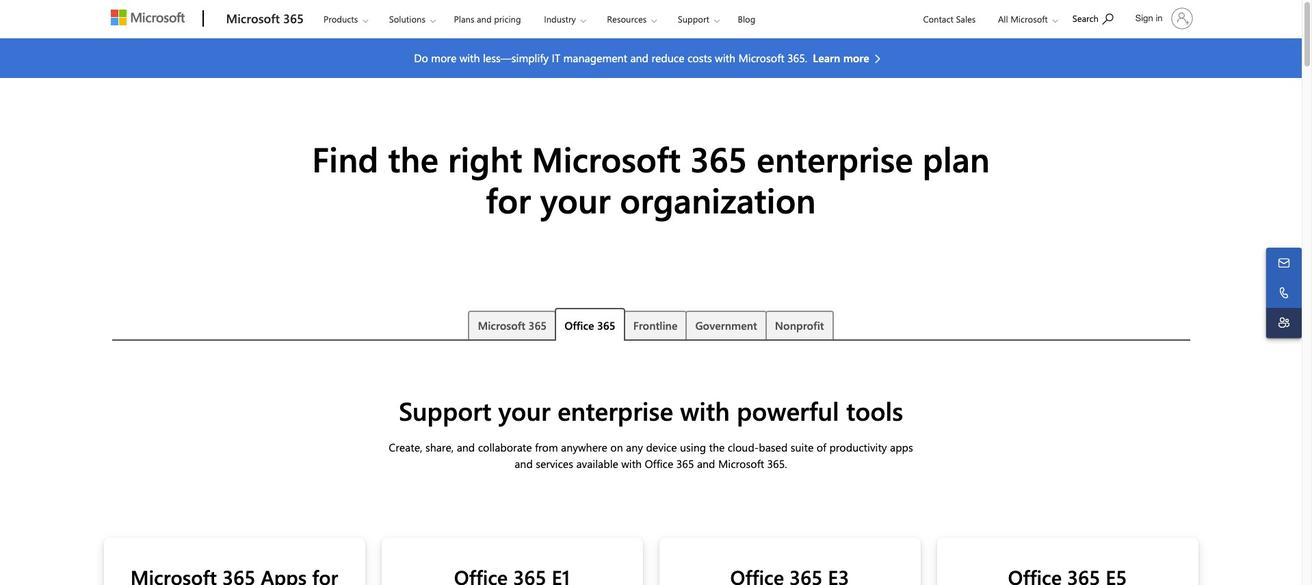 Task type: describe. For each thing, give the bounding box(es) containing it.
0 vertical spatial office
[[565, 318, 594, 333]]

frontline link
[[624, 311, 687, 339]]

microsoft image
[[111, 10, 184, 25]]

Search search field
[[1066, 2, 1128, 33]]

frontline
[[633, 318, 678, 333]]

reduce
[[652, 51, 685, 65]]

blog
[[738, 13, 756, 25]]

with inside create, share, and collaborate from anywhere on any device using the cloud-based suite of productivity apps and services available with office 365 and microsoft 365.
[[622, 457, 642, 471]]

and down using
[[697, 457, 715, 471]]

all microsoft button
[[987, 1, 1065, 37]]

for
[[486, 177, 531, 222]]

search
[[1073, 12, 1099, 24]]

with up using
[[680, 393, 730, 427]]

products button
[[312, 1, 379, 37]]

2 more from the left
[[843, 51, 870, 65]]

tools
[[846, 393, 903, 427]]

in
[[1156, 13, 1163, 23]]

plan
[[923, 135, 990, 181]]

costs
[[688, 51, 712, 65]]

support for support
[[678, 13, 710, 25]]

find
[[312, 135, 379, 181]]

the inside create, share, and collaborate from anywhere on any device using the cloud-based suite of productivity apps and services available with office 365 and microsoft 365.
[[709, 440, 725, 455]]

and right plans
[[477, 13, 492, 25]]

0 vertical spatial microsoft 365 link
[[219, 1, 311, 38]]

create, share, and collaborate from anywhere on any device using the cloud-based suite of productivity apps and services available with office 365 and microsoft 365.
[[389, 440, 913, 471]]

share,
[[426, 440, 454, 455]]

right
[[448, 135, 523, 181]]

management
[[564, 51, 628, 65]]

the inside find the right microsoft 365 enterprise plan for your organization
[[388, 135, 439, 181]]

products
[[324, 13, 358, 25]]

it
[[552, 51, 561, 65]]

enterprise inside find the right microsoft 365 enterprise plan for your organization
[[757, 135, 913, 181]]

services
[[536, 457, 573, 471]]

and right share,
[[457, 440, 475, 455]]

resources
[[607, 13, 647, 25]]

office 365
[[565, 318, 616, 333]]

based
[[759, 440, 788, 455]]

all microsoft
[[998, 13, 1048, 25]]

plans and pricing link
[[448, 1, 527, 34]]

0 vertical spatial microsoft 365
[[226, 10, 304, 27]]

microsoft inside find the right microsoft 365 enterprise plan for your organization
[[532, 135, 681, 181]]

microsoft inside dropdown button
[[1011, 13, 1048, 25]]

solutions
[[389, 13, 426, 25]]

sign
[[1136, 13, 1154, 23]]

support for support your enterprise with powerful tools
[[399, 393, 492, 427]]

on
[[611, 440, 623, 455]]

do more with less—simplify it management and reduce costs with microsoft 365. learn more
[[414, 51, 870, 65]]

of
[[817, 440, 827, 455]]

sign in
[[1136, 13, 1163, 23]]

apps
[[890, 440, 913, 455]]



Task type: locate. For each thing, give the bounding box(es) containing it.
search button
[[1067, 2, 1120, 33]]

365. left learn
[[788, 51, 808, 65]]

1 horizontal spatial office
[[645, 457, 674, 471]]

available
[[576, 457, 619, 471]]

using
[[680, 440, 706, 455]]

0 horizontal spatial microsoft 365
[[226, 10, 304, 27]]

support
[[678, 13, 710, 25], [399, 393, 492, 427]]

the right using
[[709, 440, 725, 455]]

1 vertical spatial 365.
[[767, 457, 787, 471]]

nonprofit link
[[766, 311, 834, 339]]

device
[[646, 440, 677, 455]]

microsoft 365 link
[[219, 1, 311, 38], [468, 311, 556, 339]]

microsoft 365
[[226, 10, 304, 27], [478, 318, 547, 333]]

0 horizontal spatial more
[[431, 51, 457, 65]]

microsoft inside create, share, and collaborate from anywhere on any device using the cloud-based suite of productivity apps and services available with office 365 and microsoft 365.
[[718, 457, 764, 471]]

0 horizontal spatial office
[[565, 318, 594, 333]]

office 365 link
[[555, 308, 625, 341]]

anywhere
[[561, 440, 608, 455]]

resources button
[[596, 1, 668, 37]]

your right for
[[540, 177, 611, 222]]

support inside dropdown button
[[678, 13, 710, 25]]

0 horizontal spatial enterprise
[[558, 393, 673, 427]]

the
[[388, 135, 439, 181], [709, 440, 725, 455]]

industry button
[[533, 1, 597, 37]]

0 horizontal spatial support
[[399, 393, 492, 427]]

1 vertical spatial support
[[399, 393, 492, 427]]

365. inside create, share, and collaborate from anywhere on any device using the cloud-based suite of productivity apps and services available with office 365 and microsoft 365.
[[767, 457, 787, 471]]

government
[[696, 318, 757, 333]]

organization
[[620, 177, 816, 222]]

and down 'collaborate'
[[515, 457, 533, 471]]

0 horizontal spatial microsoft 365 link
[[219, 1, 311, 38]]

365 inside find the right microsoft 365 enterprise plan for your organization
[[690, 135, 748, 181]]

and
[[477, 13, 492, 25], [631, 51, 649, 65], [457, 440, 475, 455], [515, 457, 533, 471], [697, 457, 715, 471]]

0 vertical spatial support
[[678, 13, 710, 25]]

more right learn
[[843, 51, 870, 65]]

support button
[[666, 1, 731, 37]]

0 vertical spatial 365.
[[788, 51, 808, 65]]

1 more from the left
[[431, 51, 457, 65]]

enterprise
[[757, 135, 913, 181], [558, 393, 673, 427]]

government link
[[686, 311, 767, 339]]

support up costs
[[678, 13, 710, 25]]

365.
[[788, 51, 808, 65], [767, 457, 787, 471]]

all
[[998, 13, 1008, 25]]

support up share,
[[399, 393, 492, 427]]

1 horizontal spatial microsoft 365
[[478, 318, 547, 333]]

1 vertical spatial your
[[499, 393, 551, 427]]

1 vertical spatial enterprise
[[558, 393, 673, 427]]

1 vertical spatial office
[[645, 457, 674, 471]]

sales
[[956, 13, 976, 25]]

0 horizontal spatial the
[[388, 135, 439, 181]]

1 horizontal spatial enterprise
[[757, 135, 913, 181]]

your inside find the right microsoft 365 enterprise plan for your organization
[[540, 177, 611, 222]]

1 horizontal spatial support
[[678, 13, 710, 25]]

with right costs
[[715, 51, 736, 65]]

your up 'collaborate'
[[499, 393, 551, 427]]

pricing
[[494, 13, 521, 25]]

1 horizontal spatial the
[[709, 440, 725, 455]]

collaborate
[[478, 440, 532, 455]]

plans
[[454, 13, 474, 25]]

find the right microsoft 365 enterprise plan for your organization
[[312, 135, 990, 222]]

blog link
[[732, 1, 762, 34]]

1 horizontal spatial microsoft 365 link
[[468, 311, 556, 339]]

more
[[431, 51, 457, 65], [843, 51, 870, 65]]

and left reduce
[[631, 51, 649, 65]]

1 vertical spatial microsoft 365 link
[[468, 311, 556, 339]]

microsoft
[[226, 10, 280, 27], [1011, 13, 1048, 25], [739, 51, 785, 65], [532, 135, 681, 181], [478, 318, 526, 333], [718, 457, 764, 471]]

office inside create, share, and collaborate from anywhere on any device using the cloud-based suite of productivity apps and services available with office 365 and microsoft 365.
[[645, 457, 674, 471]]

the right find
[[388, 135, 439, 181]]

learn
[[813, 51, 840, 65]]

suite
[[791, 440, 814, 455]]

cloud-
[[728, 440, 759, 455]]

powerful
[[737, 393, 839, 427]]

your
[[540, 177, 611, 222], [499, 393, 551, 427]]

productivity
[[830, 440, 887, 455]]

1 horizontal spatial more
[[843, 51, 870, 65]]

1 vertical spatial the
[[709, 440, 725, 455]]

more right do at the top left
[[431, 51, 457, 65]]

office
[[565, 318, 594, 333], [645, 457, 674, 471]]

1 vertical spatial microsoft 365
[[478, 318, 547, 333]]

with
[[460, 51, 480, 65], [715, 51, 736, 65], [680, 393, 730, 427], [622, 457, 642, 471]]

nonprofit
[[775, 318, 824, 333]]

365. down "based" in the bottom of the page
[[767, 457, 787, 471]]

0 vertical spatial the
[[388, 135, 439, 181]]

any
[[626, 440, 643, 455]]

from
[[535, 440, 558, 455]]

create,
[[389, 440, 423, 455]]

with down "any"
[[622, 457, 642, 471]]

support your enterprise with powerful tools
[[399, 393, 903, 427]]

0 vertical spatial enterprise
[[757, 135, 913, 181]]

0 vertical spatial your
[[540, 177, 611, 222]]

with down plans
[[460, 51, 480, 65]]

365
[[283, 10, 304, 27], [690, 135, 748, 181], [529, 318, 547, 333], [597, 318, 616, 333], [677, 457, 694, 471]]

365 inside create, share, and collaborate from anywhere on any device using the cloud-based suite of productivity apps and services available with office 365 and microsoft 365.
[[677, 457, 694, 471]]

contact sales link
[[917, 1, 982, 34]]

learn more link
[[813, 50, 888, 66]]

sign in link
[[1128, 2, 1199, 35]]

solutions button
[[378, 1, 447, 37]]

industry
[[544, 13, 576, 25]]

less—simplify
[[483, 51, 549, 65]]

do
[[414, 51, 428, 65]]

contact
[[923, 13, 954, 25]]

contact sales
[[923, 13, 976, 25]]

plans and pricing
[[454, 13, 521, 25]]



Task type: vqa. For each thing, say whether or not it's contained in the screenshot.
©
no



